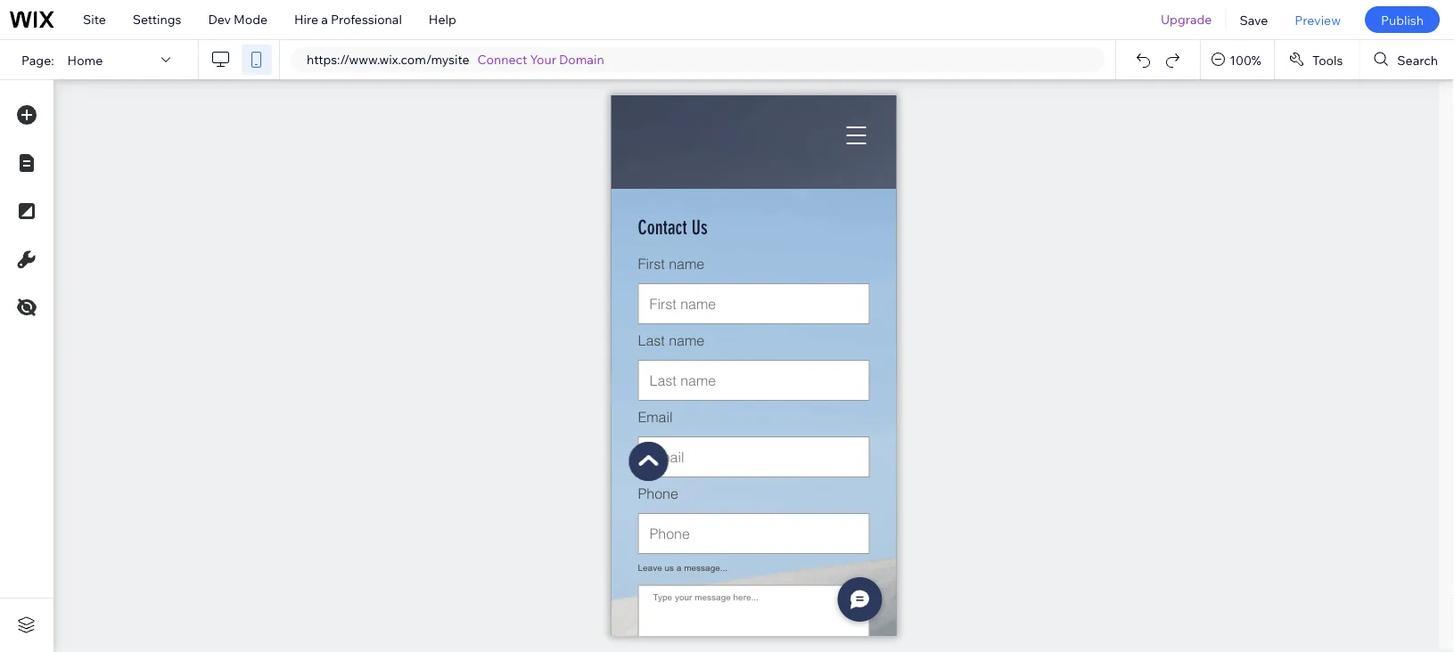 Task type: locate. For each thing, give the bounding box(es) containing it.
https://www.wix.com/mysite
[[307, 52, 469, 67]]

upgrade
[[1161, 12, 1212, 27]]

search button
[[1360, 40, 1454, 79]]

dev mode
[[208, 12, 268, 27]]

search
[[1397, 52, 1438, 68]]

publish
[[1381, 12, 1424, 27]]

your
[[530, 52, 556, 67]]

https://www.wix.com/mysite connect your domain
[[307, 52, 604, 67]]

settings
[[133, 12, 181, 27]]

100% button
[[1201, 40, 1274, 79]]

domain
[[559, 52, 604, 67]]

save
[[1240, 12, 1268, 27]]

dev
[[208, 12, 231, 27]]

publish button
[[1365, 6, 1440, 33]]



Task type: describe. For each thing, give the bounding box(es) containing it.
help
[[429, 12, 456, 27]]

professional
[[331, 12, 402, 27]]

save button
[[1226, 0, 1281, 39]]

home
[[67, 52, 103, 68]]

connect
[[477, 52, 527, 67]]

hire
[[294, 12, 318, 27]]

preview
[[1295, 12, 1341, 27]]

site
[[83, 12, 106, 27]]

100%
[[1230, 52, 1261, 68]]

tools button
[[1275, 40, 1359, 79]]

a
[[321, 12, 328, 27]]

hire a professional
[[294, 12, 402, 27]]

mode
[[234, 12, 268, 27]]

tools
[[1312, 52, 1343, 68]]

preview button
[[1281, 0, 1354, 39]]



Task type: vqa. For each thing, say whether or not it's contained in the screenshot.
'Save' button in the right top of the page
yes



